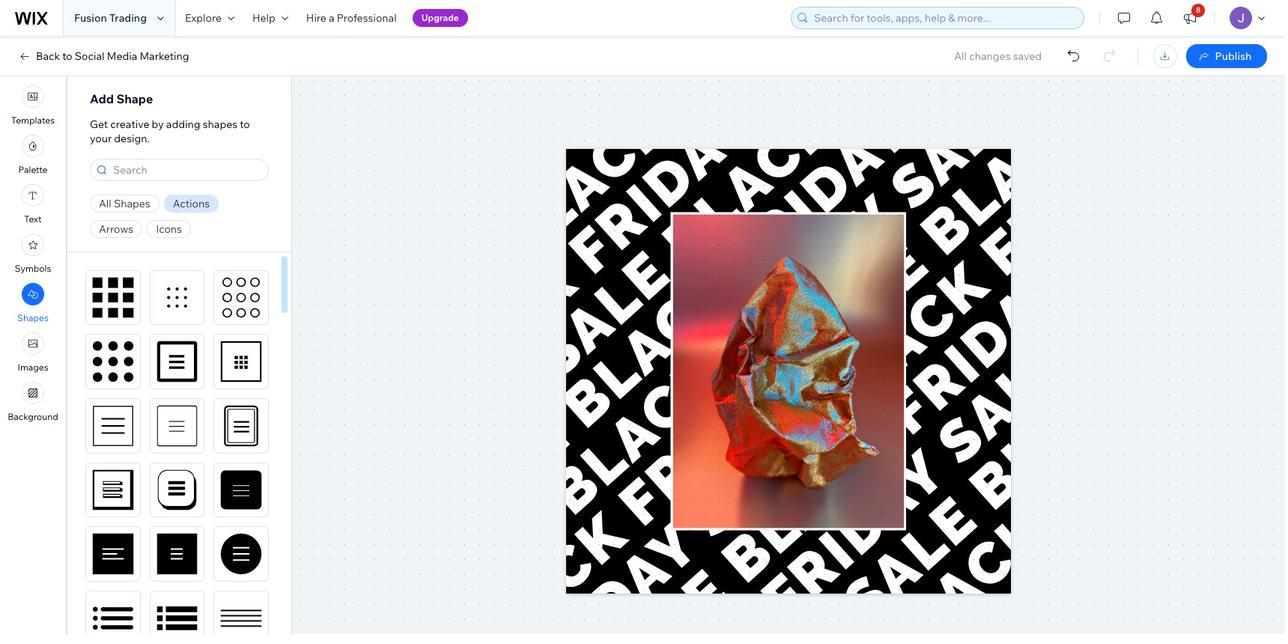 Task type: vqa. For each thing, say whether or not it's contained in the screenshot.
the Free
no



Task type: describe. For each thing, give the bounding box(es) containing it.
publish
[[1216, 49, 1252, 63]]

back to social media marketing button
[[18, 49, 189, 63]]

palette
[[18, 164, 48, 175]]

templates button
[[11, 85, 55, 126]]

explore
[[185, 11, 222, 25]]

8
[[1196, 5, 1201, 15]]

icons
[[156, 223, 182, 236]]

actions
[[173, 197, 210, 211]]

all for all shapes
[[99, 197, 111, 211]]

adding
[[166, 118, 200, 131]]

all changes saved
[[955, 49, 1042, 63]]

Search for tools, apps, help & more... field
[[810, 7, 1080, 28]]

text button
[[22, 184, 44, 225]]

back
[[36, 49, 60, 63]]

background
[[8, 411, 58, 423]]

arrows
[[99, 223, 133, 236]]

1 vertical spatial shapes
[[17, 312, 49, 324]]

shapes button
[[17, 283, 49, 324]]

1 horizontal spatial shapes
[[114, 197, 150, 211]]

symbols button
[[15, 234, 51, 274]]

hire
[[306, 11, 327, 25]]

fusion trading
[[74, 11, 147, 25]]

background button
[[8, 382, 58, 423]]

upgrade
[[422, 12, 459, 23]]

hire a professional link
[[297, 0, 406, 36]]

shapes
[[203, 118, 238, 131]]

symbols
[[15, 263, 51, 274]]

menu containing templates
[[0, 81, 66, 427]]

professional
[[337, 11, 397, 25]]

trading
[[109, 11, 147, 25]]

8 button
[[1174, 0, 1207, 36]]

Search field
[[109, 160, 264, 181]]



Task type: locate. For each thing, give the bounding box(es) containing it.
shapes
[[114, 197, 150, 211], [17, 312, 49, 324]]

0 vertical spatial all
[[955, 49, 967, 63]]

help
[[252, 11, 276, 25]]

images button
[[18, 333, 48, 373]]

media
[[107, 49, 137, 63]]

get creative by adding shapes to your design.
[[90, 118, 250, 145]]

to inside get creative by adding shapes to your design.
[[240, 118, 250, 131]]

palette button
[[18, 135, 48, 175]]

saved
[[1013, 49, 1042, 63]]

back to social media marketing
[[36, 49, 189, 63]]

hire a professional
[[306, 11, 397, 25]]

images
[[18, 362, 48, 373]]

to right shapes
[[240, 118, 250, 131]]

all for all changes saved
[[955, 49, 967, 63]]

your
[[90, 132, 112, 145]]

1 vertical spatial to
[[240, 118, 250, 131]]

0 horizontal spatial to
[[62, 49, 72, 63]]

publish button
[[1187, 44, 1268, 68]]

all shapes
[[99, 197, 150, 211]]

marketing
[[140, 49, 189, 63]]

0 horizontal spatial shapes
[[17, 312, 49, 324]]

shapes up arrows
[[114, 197, 150, 211]]

get
[[90, 118, 108, 131]]

shapes up the images button
[[17, 312, 49, 324]]

social
[[75, 49, 105, 63]]

0 vertical spatial shapes
[[114, 197, 150, 211]]

creative
[[110, 118, 149, 131]]

add shape
[[90, 91, 153, 106]]

help button
[[243, 0, 297, 36]]

0 vertical spatial to
[[62, 49, 72, 63]]

menu
[[0, 81, 66, 427]]

templates
[[11, 115, 55, 126]]

all up arrows
[[99, 197, 111, 211]]

to
[[62, 49, 72, 63], [240, 118, 250, 131]]

changes
[[970, 49, 1011, 63]]

upgrade button
[[413, 9, 468, 27]]

1 horizontal spatial to
[[240, 118, 250, 131]]

1 horizontal spatial all
[[955, 49, 967, 63]]

a
[[329, 11, 335, 25]]

shape
[[116, 91, 153, 106]]

all
[[955, 49, 967, 63], [99, 197, 111, 211]]

by
[[152, 118, 164, 131]]

design.
[[114, 132, 150, 145]]

all left changes
[[955, 49, 967, 63]]

add
[[90, 91, 114, 106]]

to right back
[[62, 49, 72, 63]]

fusion
[[74, 11, 107, 25]]

text
[[24, 214, 42, 225]]

0 horizontal spatial all
[[99, 197, 111, 211]]

1 vertical spatial all
[[99, 197, 111, 211]]



